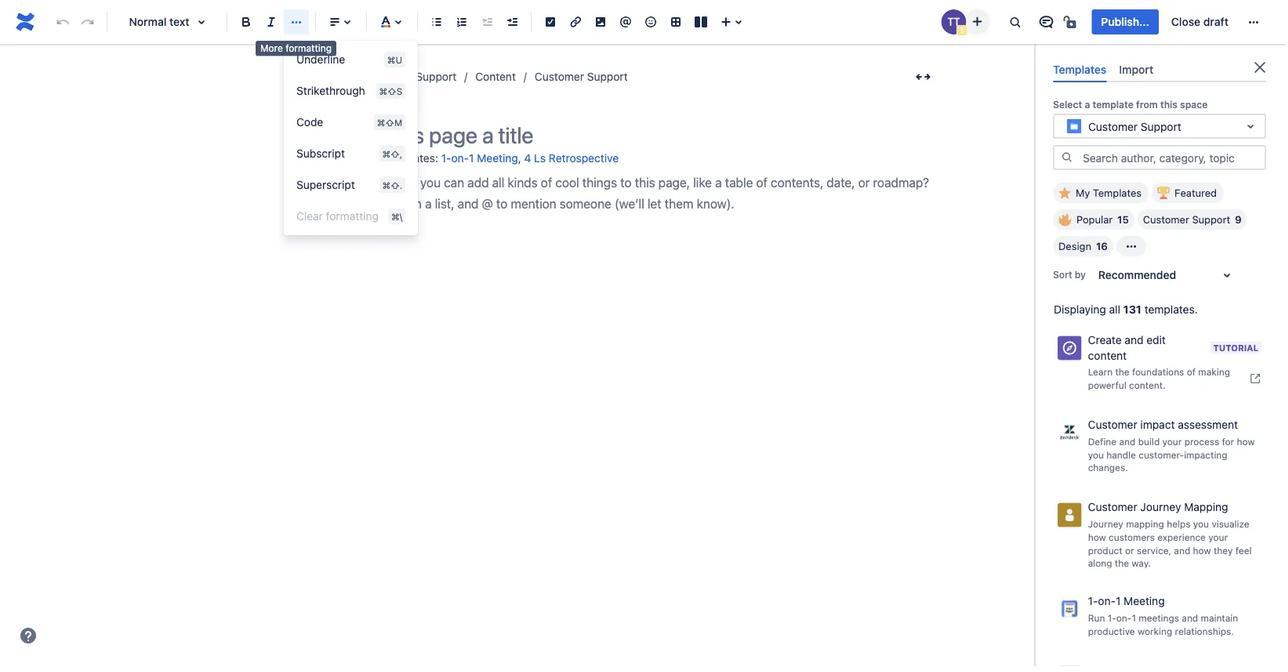 Task type: locate. For each thing, give the bounding box(es) containing it.
more formatting image
[[287, 13, 306, 31]]

content
[[475, 70, 516, 83]]

1 left ,
[[469, 152, 474, 165]]

on- right templates:
[[451, 152, 469, 165]]

support left 9
[[1192, 214, 1231, 226]]

normal text button
[[114, 5, 220, 39]]

terry turtle image
[[941, 9, 966, 35]]

learn
[[1088, 366, 1113, 377]]

2 vertical spatial 1-
[[1108, 613, 1117, 624]]

and down experience
[[1174, 545, 1191, 556]]

how left they
[[1193, 545, 1211, 556]]

meetings
[[1139, 613, 1179, 624]]

2 horizontal spatial how
[[1237, 436, 1255, 447]]

bold ⌘b image
[[237, 13, 256, 31]]

your up they
[[1209, 532, 1228, 543]]

0 horizontal spatial your
[[1163, 436, 1182, 447]]

confluence image
[[13, 9, 38, 35]]

popular for popular templates: 1-on-1 meeting , 4 ls retrospective
[[342, 151, 380, 164]]

None text field
[[1065, 119, 1068, 134]]

customer support down select a template from this space
[[1088, 120, 1182, 133]]

move this page image
[[345, 71, 357, 83]]

product
[[1088, 545, 1123, 556]]

formatting for more formatting
[[286, 43, 332, 54]]

formatting
[[286, 43, 332, 54], [326, 210, 379, 223]]

for
[[1222, 436, 1234, 447]]

you inside customer journey mapping journey mapping helps you visualize how customers experience your product or service, and how they feel along the way.
[[1193, 519, 1209, 530]]

the down or
[[1115, 558, 1129, 569]]

powerful
[[1088, 379, 1127, 390]]

Give this page a title text field
[[342, 122, 938, 148]]

formatting down "superscript"
[[326, 210, 379, 223]]

how right the for at the bottom of the page
[[1237, 436, 1255, 447]]

0 horizontal spatial 1
[[469, 152, 474, 165]]

1 vertical spatial popular
[[1077, 214, 1113, 226]]

0 horizontal spatial you
[[1088, 449, 1104, 460]]

on- inside popular templates: 1-on-1 meeting , 4 ls retrospective
[[451, 152, 469, 165]]

customer impact assessment define and build your process for how you handle customer-impacting changes.
[[1088, 418, 1255, 473]]

templates:
[[383, 151, 438, 164]]

by
[[1075, 269, 1086, 280]]

customer up ⌘⇧s
[[363, 70, 413, 83]]

customer support link
[[363, 67, 457, 86], [535, 67, 628, 86]]

1 horizontal spatial meeting
[[1124, 595, 1165, 607]]

confluence image
[[13, 9, 38, 35]]

the inside customer journey mapping journey mapping helps you visualize how customers experience your product or service, and how they feel along the way.
[[1115, 558, 1129, 569]]

and up relationships. in the right of the page
[[1182, 613, 1198, 624]]

0 vertical spatial popular
[[342, 151, 380, 164]]

1 vertical spatial the
[[1115, 558, 1129, 569]]

formatting inside tooltip
[[286, 43, 332, 54]]

1 vertical spatial how
[[1088, 532, 1106, 543]]

1 vertical spatial your
[[1209, 532, 1228, 543]]

you down 'define'
[[1088, 449, 1104, 460]]

define
[[1088, 436, 1117, 447]]

0 horizontal spatial meeting
[[477, 152, 518, 165]]

0 horizontal spatial customer support link
[[363, 67, 457, 86]]

1 vertical spatial templates
[[1093, 187, 1142, 199]]

how up product
[[1088, 532, 1106, 543]]

1 left meetings
[[1132, 613, 1136, 624]]

and inside create and edit content
[[1125, 334, 1144, 347]]

1 vertical spatial on-
[[1098, 595, 1116, 607]]

group
[[284, 44, 418, 232]]

2 horizontal spatial 1
[[1132, 613, 1136, 624]]

sort
[[1053, 269, 1072, 280]]

1 horizontal spatial 1-
[[1088, 595, 1098, 607]]

Search author, category, topic field
[[1078, 147, 1265, 169]]

sort by
[[1053, 269, 1086, 280]]

impacting
[[1184, 449, 1228, 460]]

publish...
[[1101, 15, 1150, 28]]

0 vertical spatial templates
[[1053, 63, 1107, 76]]

customer support
[[363, 70, 457, 83], [535, 70, 628, 83], [1088, 120, 1182, 133]]

customer down action item image
[[535, 70, 584, 83]]

meeting left the 4
[[477, 152, 518, 165]]

on- up productive
[[1117, 613, 1132, 624]]

more
[[260, 43, 283, 54]]

indent tab image
[[503, 13, 521, 31]]

service,
[[1137, 545, 1172, 556]]

productive
[[1088, 626, 1135, 637]]

feel
[[1236, 545, 1252, 556]]

customer up 'define'
[[1088, 418, 1138, 431]]

you
[[1088, 449, 1104, 460], [1193, 519, 1209, 530]]

recommended
[[1099, 269, 1176, 282]]

journey up mapping
[[1141, 501, 1181, 514]]

templates up a
[[1053, 63, 1107, 76]]

close templates and import image
[[1251, 58, 1270, 77]]

code
[[296, 116, 323, 129]]

how inside customer impact assessment define and build your process for how you handle customer-impacting changes.
[[1237, 436, 1255, 447]]

relationships.
[[1175, 626, 1234, 637]]

journey
[[1141, 501, 1181, 514], [1088, 519, 1124, 530]]

2 horizontal spatial 1-
[[1108, 613, 1117, 624]]

you down mapping
[[1193, 519, 1209, 530]]

2 vertical spatial how
[[1193, 545, 1211, 556]]

0 horizontal spatial 1-
[[441, 152, 451, 165]]

1 vertical spatial journey
[[1088, 519, 1124, 530]]

1 vertical spatial formatting
[[326, 210, 379, 223]]

popular down 'my templates' button on the top right
[[1077, 214, 1113, 226]]

0 vertical spatial your
[[1163, 436, 1182, 447]]

normal text
[[129, 15, 189, 28]]

content.
[[1129, 379, 1166, 390]]

⌘⇧m
[[377, 117, 402, 128]]

⌘⇧s
[[379, 85, 402, 96]]

1
[[469, 152, 474, 165], [1116, 595, 1121, 607], [1132, 613, 1136, 624]]

popular left ⌘⇧,
[[342, 151, 380, 164]]

customer support 9
[[1143, 214, 1242, 226]]

your up the customer-
[[1163, 436, 1182, 447]]

of
[[1187, 366, 1196, 377]]

journey up product
[[1088, 519, 1124, 530]]

1 horizontal spatial your
[[1209, 532, 1228, 543]]

meeting
[[477, 152, 518, 165], [1124, 595, 1165, 607]]

and
[[1125, 334, 1144, 347], [1119, 436, 1136, 447], [1174, 545, 1191, 556], [1182, 613, 1198, 624]]

and inside customer journey mapping journey mapping helps you visualize how customers experience your product or service, and how they feel along the way.
[[1174, 545, 1191, 556]]

underline
[[296, 53, 345, 66]]

action item image
[[541, 13, 560, 31]]

1 vertical spatial meeting
[[1124, 595, 1165, 607]]

1 horizontal spatial customer support
[[535, 70, 628, 83]]

1 vertical spatial 1-
[[1088, 595, 1098, 607]]

help image
[[19, 627, 38, 645]]

1 vertical spatial you
[[1193, 519, 1209, 530]]

1 horizontal spatial customer support link
[[535, 67, 628, 86]]

the
[[1115, 366, 1130, 377], [1115, 558, 1129, 569]]

1 up productive
[[1116, 595, 1121, 607]]

all
[[1109, 303, 1121, 316]]

displaying
[[1054, 303, 1106, 316]]

2 horizontal spatial customer support
[[1088, 120, 1182, 133]]

1 horizontal spatial popular
[[1077, 214, 1113, 226]]

formatting down more formatting icon
[[286, 43, 332, 54]]

the up powerful on the right of page
[[1115, 366, 1130, 377]]

1 vertical spatial 1
[[1116, 595, 1121, 607]]

publish... button
[[1092, 9, 1159, 35]]

and left edit
[[1125, 334, 1144, 347]]

0 vertical spatial meeting
[[477, 152, 518, 165]]

meeting inside the 1-on-1 meeting run 1-on-1 meetings and maintain productive working relationships.
[[1124, 595, 1165, 607]]

customer support link down '⌘u'
[[363, 67, 457, 86]]

2 customer support link from the left
[[535, 67, 628, 86]]

popular
[[342, 151, 380, 164], [1077, 214, 1113, 226]]

0 horizontal spatial journey
[[1088, 519, 1124, 530]]

customer support link down link image
[[535, 67, 628, 86]]

your inside customer impact assessment define and build your process for how you handle customer-impacting changes.
[[1163, 436, 1182, 447]]

your inside customer journey mapping journey mapping helps you visualize how customers experience your product or service, and how they feel along the way.
[[1209, 532, 1228, 543]]

1-on-1 meeting button
[[441, 146, 518, 172]]

1- up productive
[[1108, 613, 1117, 624]]

0 vertical spatial on-
[[451, 152, 469, 165]]

search icon image
[[1061, 151, 1074, 164]]

customer journey mapping journey mapping helps you visualize how customers experience your product or service, and how they feel along the way.
[[1088, 501, 1252, 569]]

1-
[[441, 152, 451, 165], [1088, 595, 1098, 607], [1108, 613, 1117, 624]]

⌘⇧,
[[382, 148, 402, 159]]

customer up customers
[[1088, 501, 1138, 514]]

and inside customer impact assessment define and build your process for how you handle customer-impacting changes.
[[1119, 436, 1136, 447]]

on- up run
[[1098, 595, 1116, 607]]

0 vertical spatial journey
[[1141, 501, 1181, 514]]

tab list
[[1047, 56, 1273, 82]]

your
[[1163, 436, 1182, 447], [1209, 532, 1228, 543]]

meeting up meetings
[[1124, 595, 1165, 607]]

1 horizontal spatial you
[[1193, 519, 1209, 530]]

0 vertical spatial you
[[1088, 449, 1104, 460]]

support
[[416, 70, 457, 83], [587, 70, 628, 83], [1141, 120, 1182, 133], [1192, 214, 1231, 226]]

numbered list ⌘⇧7 image
[[452, 13, 471, 31]]

0 vertical spatial 1
[[469, 152, 474, 165]]

more categories image
[[1122, 237, 1141, 256]]

2 vertical spatial 1
[[1132, 613, 1136, 624]]

0 vertical spatial formatting
[[286, 43, 332, 54]]

or
[[1125, 545, 1134, 556]]

a
[[1085, 99, 1090, 110]]

customer support down link image
[[535, 70, 628, 83]]

and up handle
[[1119, 436, 1136, 447]]

4
[[524, 152, 531, 165]]

,
[[518, 151, 521, 164]]

customer support down '⌘u'
[[363, 70, 457, 83]]

0 horizontal spatial popular
[[342, 151, 380, 164]]

from
[[1136, 99, 1158, 110]]

popular inside popular templates: 1-on-1 meeting , 4 ls retrospective
[[342, 151, 380, 164]]

1- up run
[[1088, 595, 1098, 607]]

on-
[[451, 152, 469, 165], [1098, 595, 1116, 607], [1117, 613, 1132, 624]]

1 horizontal spatial 1
[[1116, 595, 1121, 607]]

templates up 15
[[1093, 187, 1142, 199]]

1 horizontal spatial how
[[1193, 545, 1211, 556]]

customer
[[363, 70, 413, 83], [535, 70, 584, 83], [1088, 120, 1138, 133], [1143, 214, 1190, 226], [1088, 418, 1138, 431], [1088, 501, 1138, 514]]

1- right templates:
[[441, 152, 451, 165]]

group containing underline
[[284, 44, 418, 232]]

0 vertical spatial how
[[1237, 436, 1255, 447]]

⌘⇧.
[[382, 180, 402, 191]]

0 vertical spatial 1-
[[441, 152, 451, 165]]

displaying all 131 templates.
[[1054, 303, 1198, 316]]

subscript
[[296, 147, 345, 160]]

0 vertical spatial the
[[1115, 366, 1130, 377]]

my templates
[[1076, 187, 1142, 199]]



Task type: describe. For each thing, give the bounding box(es) containing it.
outdent ⇧tab image
[[478, 13, 496, 31]]

ls
[[534, 152, 546, 165]]

support down add image, video, or file
[[587, 70, 628, 83]]

popular for popular
[[1077, 214, 1113, 226]]

1-on-1 meeting run 1-on-1 meetings and maintain productive working relationships.
[[1088, 595, 1238, 637]]

strikethrough
[[296, 84, 365, 97]]

⌘\
[[391, 211, 402, 222]]

import
[[1119, 63, 1154, 76]]

comment icon image
[[1037, 13, 1056, 31]]

normal
[[129, 15, 167, 28]]

working
[[1138, 626, 1173, 637]]

content
[[1088, 349, 1127, 362]]

mention image
[[616, 13, 635, 31]]

clear formatting
[[296, 210, 379, 223]]

design
[[1059, 241, 1092, 252]]

changes.
[[1088, 462, 1128, 473]]

customer down template
[[1088, 120, 1138, 133]]

customer inside customer impact assessment define and build your process for how you handle customer-impacting changes.
[[1088, 418, 1138, 431]]

featured button
[[1152, 183, 1224, 203]]

find and replace image
[[1006, 13, 1024, 31]]

select
[[1053, 99, 1082, 110]]

templates inside button
[[1093, 187, 1142, 199]]

customer inside customer journey mapping journey mapping helps you visualize how customers experience your product or service, and how they feel along the way.
[[1088, 501, 1138, 514]]

design 16
[[1059, 241, 1108, 252]]

this
[[1161, 99, 1178, 110]]

customer-
[[1139, 449, 1184, 460]]

process
[[1185, 436, 1220, 447]]

1- inside popular templates: 1-on-1 meeting , 4 ls retrospective
[[441, 152, 451, 165]]

add image, video, or file image
[[591, 13, 610, 31]]

9
[[1235, 214, 1242, 226]]

0 horizontal spatial how
[[1088, 532, 1106, 543]]

tutorial
[[1214, 343, 1259, 353]]

templates.
[[1145, 303, 1198, 316]]

131
[[1124, 303, 1142, 316]]

draft
[[1204, 15, 1229, 28]]

featured
[[1175, 187, 1217, 199]]

layouts image
[[692, 13, 710, 31]]

customer down featured button
[[1143, 214, 1190, 226]]

4 ls retrospective button
[[524, 146, 619, 172]]

popular templates: 1-on-1 meeting , 4 ls retrospective
[[342, 151, 619, 165]]

undo ⌘z image
[[53, 13, 72, 31]]

helps
[[1167, 519, 1191, 530]]

16
[[1096, 241, 1108, 252]]

close draft
[[1171, 15, 1229, 28]]

formatting for clear formatting
[[326, 210, 379, 223]]

more formatting tooltip
[[256, 41, 337, 56]]

my templates button
[[1053, 183, 1149, 203]]

redo ⌘⇧z image
[[78, 13, 97, 31]]

meeting inside popular templates: 1-on-1 meeting , 4 ls retrospective
[[477, 152, 518, 165]]

no restrictions image
[[1062, 13, 1081, 31]]

create and edit content
[[1088, 334, 1166, 362]]

mapping
[[1184, 501, 1228, 514]]

2 vertical spatial on-
[[1117, 613, 1132, 624]]

15
[[1118, 214, 1129, 226]]

1 horizontal spatial journey
[[1141, 501, 1181, 514]]

⌘u
[[387, 54, 402, 65]]

template
[[1093, 99, 1134, 110]]

1 inside popular templates: 1-on-1 meeting , 4 ls retrospective
[[469, 152, 474, 165]]

and inside the 1-on-1 meeting run 1-on-1 meetings and maintain productive working relationships.
[[1182, 613, 1198, 624]]

my
[[1076, 187, 1090, 199]]

bullet list ⌘⇧8 image
[[427, 13, 446, 31]]

close draft button
[[1162, 9, 1238, 35]]

italic ⌘i image
[[262, 13, 281, 31]]

maintain
[[1201, 613, 1238, 624]]

support down bullet list ⌘⇧8 image at the left top of the page
[[416, 70, 457, 83]]

open image
[[1241, 117, 1260, 136]]

link image
[[566, 13, 585, 31]]

0 horizontal spatial customer support
[[363, 70, 457, 83]]

handle
[[1107, 449, 1136, 460]]

Main content area, start typing to enter text. text field
[[342, 172, 938, 215]]

table image
[[667, 13, 685, 31]]

you inside customer impact assessment define and build your process for how you handle customer-impacting changes.
[[1088, 449, 1104, 460]]

mapping
[[1126, 519, 1164, 530]]

way.
[[1132, 558, 1151, 569]]

1 customer support link from the left
[[363, 67, 457, 86]]

select a template from this space
[[1053, 99, 1208, 110]]

more formatting
[[260, 43, 332, 54]]

the inside learn the foundations of making powerful content.
[[1115, 366, 1130, 377]]

assessment
[[1178, 418, 1238, 431]]

make page full-width image
[[914, 67, 933, 86]]

impact
[[1141, 418, 1175, 431]]

they
[[1214, 545, 1233, 556]]

along
[[1088, 558, 1112, 569]]

learn the foundations of making powerful content.
[[1088, 366, 1230, 390]]

retrospective
[[549, 152, 619, 165]]

experience
[[1158, 532, 1206, 543]]

close
[[1171, 15, 1201, 28]]

customers
[[1109, 532, 1155, 543]]

support down this
[[1141, 120, 1182, 133]]

visualize
[[1212, 519, 1250, 530]]

space
[[1180, 99, 1208, 110]]

run
[[1088, 613, 1105, 624]]

content link
[[475, 67, 516, 86]]

tab list containing templates
[[1047, 56, 1273, 82]]

recommended button
[[1089, 263, 1246, 288]]

templates inside tab list
[[1053, 63, 1107, 76]]

clear
[[296, 210, 323, 223]]

more image
[[1245, 13, 1263, 31]]

create
[[1088, 334, 1122, 347]]

align left image
[[325, 13, 344, 31]]

edit
[[1147, 334, 1166, 347]]

superscript
[[296, 178, 355, 191]]

emoji image
[[641, 13, 660, 31]]

invite to edit image
[[968, 12, 987, 31]]

text
[[169, 15, 189, 28]]

build
[[1138, 436, 1160, 447]]



Task type: vqa. For each thing, say whether or not it's contained in the screenshot.
Popular
yes



